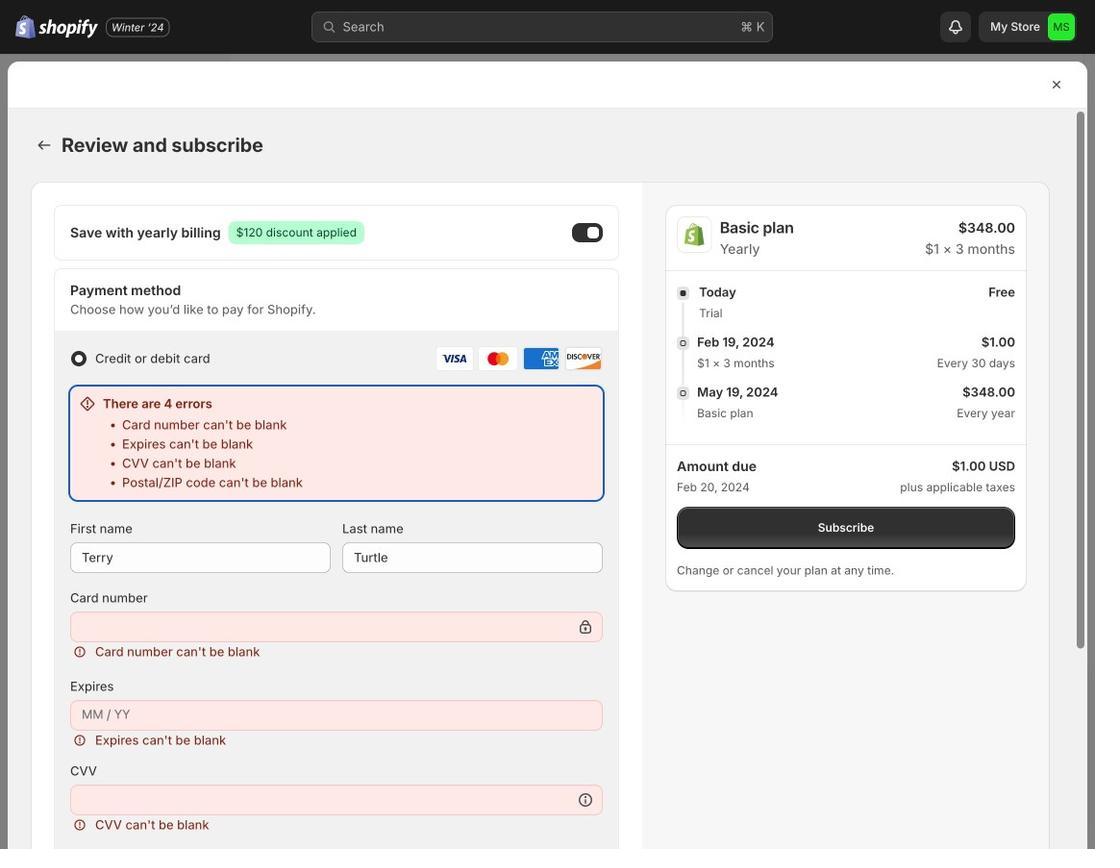 Task type: describe. For each thing, give the bounding box(es) containing it.
1 horizontal spatial shopify image
[[677, 216, 712, 253]]

my store image
[[1048, 13, 1075, 40]]

shopify image
[[38, 19, 98, 38]]

0 vertical spatial shopify image
[[15, 15, 36, 38]]

american express image
[[522, 346, 561, 371]]



Task type: vqa. For each thing, say whether or not it's contained in the screenshot.
Discover image
yes



Task type: locate. For each thing, give the bounding box(es) containing it.
visa image
[[436, 346, 474, 371]]

mastercard image
[[478, 346, 518, 371]]

None text field
[[70, 543, 331, 573], [342, 543, 603, 573], [70, 543, 331, 573], [342, 543, 603, 573]]

settings dialog
[[8, 62, 1088, 849]]

discover image
[[565, 346, 603, 371]]

shopify image
[[15, 15, 36, 38], [677, 216, 712, 253]]

1 vertical spatial shopify image
[[677, 216, 712, 253]]

0 horizontal spatial shopify image
[[15, 15, 36, 38]]



